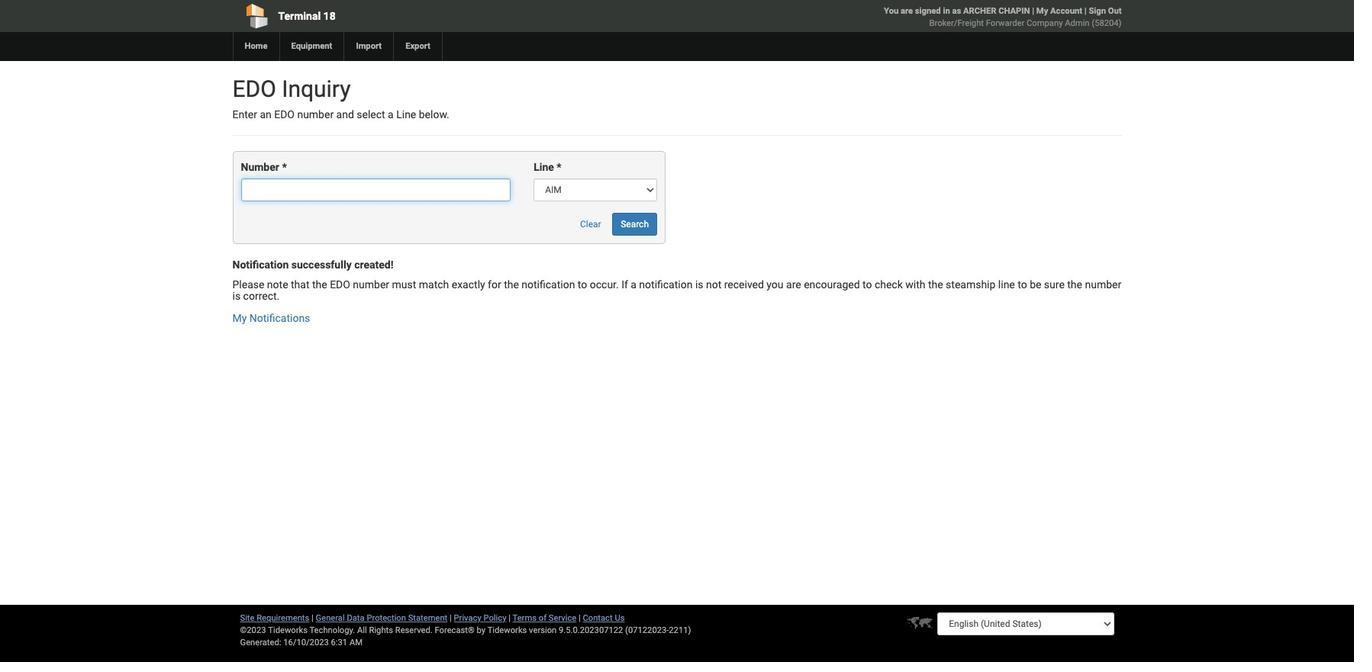 Task type: describe. For each thing, give the bounding box(es) containing it.
terminal
[[278, 10, 321, 22]]

account
[[1050, 6, 1082, 16]]

chapin
[[999, 6, 1030, 16]]

2 horizontal spatial number
[[1085, 278, 1121, 291]]

1 vertical spatial line
[[534, 161, 554, 174]]

site requirements | general data protection statement | privacy policy | terms of service | contact us ©2023 tideworks technology. all rights reserved. forecast® by tideworks version 9.5.0.202307122 (07122023-2211) generated: 16/10/2023 6:31 am
[[240, 614, 691, 648]]

search
[[621, 219, 649, 230]]

notification
[[232, 259, 289, 271]]

tideworks
[[487, 626, 527, 636]]

my notifications
[[232, 312, 310, 324]]

0 horizontal spatial is
[[232, 290, 241, 302]]

by
[[477, 626, 486, 636]]

policy
[[484, 614, 506, 624]]

| up tideworks
[[509, 614, 511, 624]]

as
[[952, 6, 961, 16]]

successfully
[[291, 259, 352, 271]]

general data protection statement link
[[316, 614, 447, 624]]

edo inside notification successfully created! please note that the edo number must match exactly for the notification to occur. if a notification is not received you are encouraged to check with the steamship line to be sure the number is correct.
[[330, 278, 350, 291]]

broker/freight
[[929, 18, 984, 28]]

equipment link
[[279, 32, 344, 61]]

export
[[405, 41, 430, 51]]

please
[[232, 278, 264, 291]]

home
[[245, 41, 268, 51]]

rights
[[369, 626, 393, 636]]

my notifications link
[[232, 312, 310, 324]]

clear
[[580, 219, 601, 230]]

(58204)
[[1092, 18, 1122, 28]]

terms
[[513, 614, 537, 624]]

equipment
[[291, 41, 332, 51]]

version
[[529, 626, 557, 636]]

requirements
[[257, 614, 309, 624]]

encouraged
[[804, 278, 860, 291]]

not
[[706, 278, 722, 291]]

data
[[347, 614, 365, 624]]

Number * text field
[[241, 179, 511, 202]]

9.5.0.202307122
[[559, 626, 623, 636]]

©2023 tideworks
[[240, 626, 308, 636]]

number
[[241, 161, 279, 174]]

all
[[357, 626, 367, 636]]

that
[[291, 278, 310, 291]]

reserved.
[[395, 626, 433, 636]]

sign out link
[[1089, 6, 1122, 16]]

clear button
[[572, 213, 610, 236]]

match
[[419, 278, 449, 291]]

3 to from the left
[[1018, 278, 1027, 291]]

18
[[323, 10, 336, 22]]

search button
[[612, 213, 657, 236]]

1 horizontal spatial number
[[353, 278, 389, 291]]

enter
[[232, 108, 257, 121]]

general
[[316, 614, 345, 624]]

my account link
[[1036, 6, 1082, 16]]

check
[[875, 278, 903, 291]]

terminal 18 link
[[232, 0, 590, 32]]

a inside the edo inquiry enter an edo number and select a line below.
[[388, 108, 394, 121]]

import link
[[344, 32, 393, 61]]

line inside the edo inquiry enter an edo number and select a line below.
[[396, 108, 416, 121]]

received
[[724, 278, 764, 291]]

4 the from the left
[[1067, 278, 1082, 291]]

site requirements link
[[240, 614, 309, 624]]

are inside notification successfully created! please note that the edo number must match exactly for the notification to occur. if a notification is not received you are encouraged to check with the steamship line to be sure the number is correct.
[[786, 278, 801, 291]]

0 vertical spatial edo
[[232, 76, 276, 102]]

site
[[240, 614, 255, 624]]

you are signed in as archer chapin | my account | sign out broker/freight forwarder company admin (58204)
[[884, 6, 1122, 28]]

edo inquiry enter an edo number and select a line below.
[[232, 76, 449, 121]]

notifications
[[249, 312, 310, 324]]

number *
[[241, 161, 287, 174]]

(07122023-
[[625, 626, 669, 636]]

1 horizontal spatial is
[[695, 278, 703, 291]]

archer
[[963, 6, 996, 16]]

select
[[357, 108, 385, 121]]

steamship
[[946, 278, 996, 291]]

if
[[621, 278, 628, 291]]

terminal 18
[[278, 10, 336, 22]]

with
[[905, 278, 925, 291]]

technology.
[[309, 626, 355, 636]]



Task type: vqa. For each thing, say whether or not it's contained in the screenshot.
the
yes



Task type: locate. For each thing, give the bounding box(es) containing it.
0 vertical spatial are
[[901, 6, 913, 16]]

0 vertical spatial my
[[1036, 6, 1048, 16]]

to left occur.
[[578, 278, 587, 291]]

protection
[[367, 614, 406, 624]]

number
[[297, 108, 334, 121], [353, 278, 389, 291], [1085, 278, 1121, 291]]

company
[[1027, 18, 1063, 28]]

0 horizontal spatial a
[[388, 108, 394, 121]]

1 to from the left
[[578, 278, 587, 291]]

number inside the edo inquiry enter an edo number and select a line below.
[[297, 108, 334, 121]]

my inside you are signed in as archer chapin | my account | sign out broker/freight forwarder company admin (58204)
[[1036, 6, 1048, 16]]

must
[[392, 278, 416, 291]]

is
[[695, 278, 703, 291], [232, 290, 241, 302]]

forecast®
[[435, 626, 475, 636]]

* for line *
[[557, 161, 562, 174]]

| left general
[[311, 614, 314, 624]]

privacy policy link
[[454, 614, 506, 624]]

1 the from the left
[[312, 278, 327, 291]]

3 the from the left
[[928, 278, 943, 291]]

notification
[[522, 278, 575, 291], [639, 278, 693, 291]]

exactly
[[452, 278, 485, 291]]

correct.
[[243, 290, 280, 302]]

0 horizontal spatial line
[[396, 108, 416, 121]]

* for number *
[[282, 161, 287, 174]]

terms of service link
[[513, 614, 576, 624]]

1 vertical spatial my
[[232, 312, 247, 324]]

number down inquiry
[[297, 108, 334, 121]]

is left correct.
[[232, 290, 241, 302]]

0 vertical spatial a
[[388, 108, 394, 121]]

of
[[539, 614, 547, 624]]

2 horizontal spatial to
[[1018, 278, 1027, 291]]

service
[[549, 614, 576, 624]]

to
[[578, 278, 587, 291], [863, 278, 872, 291], [1018, 278, 1027, 291]]

my
[[1036, 6, 1048, 16], [232, 312, 247, 324]]

admin
[[1065, 18, 1090, 28]]

export link
[[393, 32, 442, 61]]

note
[[267, 278, 288, 291]]

0 horizontal spatial to
[[578, 278, 587, 291]]

the right with
[[928, 278, 943, 291]]

edo
[[232, 76, 276, 102], [274, 108, 295, 121], [330, 278, 350, 291]]

statement
[[408, 614, 447, 624]]

edo up enter
[[232, 76, 276, 102]]

edo right an in the left top of the page
[[274, 108, 295, 121]]

to left be
[[1018, 278, 1027, 291]]

home link
[[232, 32, 279, 61]]

sign
[[1089, 6, 1106, 16]]

are
[[901, 6, 913, 16], [786, 278, 801, 291]]

line
[[396, 108, 416, 121], [534, 161, 554, 174]]

2 * from the left
[[557, 161, 562, 174]]

a right "select"
[[388, 108, 394, 121]]

6:31
[[331, 638, 347, 648]]

| up forecast®
[[450, 614, 452, 624]]

and
[[336, 108, 354, 121]]

1 vertical spatial edo
[[274, 108, 295, 121]]

notification successfully created! please note that the edo number must match exactly for the notification to occur. if a notification is not received you are encouraged to check with the steamship line to be sure the number is correct.
[[232, 259, 1121, 302]]

the
[[312, 278, 327, 291], [504, 278, 519, 291], [928, 278, 943, 291], [1067, 278, 1082, 291]]

generated:
[[240, 638, 281, 648]]

0 vertical spatial line
[[396, 108, 416, 121]]

you
[[767, 278, 784, 291]]

number right sure in the top right of the page
[[1085, 278, 1121, 291]]

a
[[388, 108, 394, 121], [631, 278, 637, 291]]

sure
[[1044, 278, 1065, 291]]

signed
[[915, 6, 941, 16]]

my up company in the top of the page
[[1036, 6, 1048, 16]]

a right if
[[631, 278, 637, 291]]

notification right for
[[522, 278, 575, 291]]

import
[[356, 41, 382, 51]]

number down created!
[[353, 278, 389, 291]]

1 horizontal spatial my
[[1036, 6, 1048, 16]]

be
[[1030, 278, 1041, 291]]

1 horizontal spatial a
[[631, 278, 637, 291]]

is left not
[[695, 278, 703, 291]]

the right for
[[504, 278, 519, 291]]

us
[[615, 614, 625, 624]]

16/10/2023
[[283, 638, 329, 648]]

notification right if
[[639, 278, 693, 291]]

2 the from the left
[[504, 278, 519, 291]]

below.
[[419, 108, 449, 121]]

are inside you are signed in as archer chapin | my account | sign out broker/freight forwarder company admin (58204)
[[901, 6, 913, 16]]

2 vertical spatial edo
[[330, 278, 350, 291]]

contact
[[583, 614, 613, 624]]

1 notification from the left
[[522, 278, 575, 291]]

privacy
[[454, 614, 481, 624]]

2211)
[[669, 626, 691, 636]]

| left sign
[[1084, 6, 1087, 16]]

an
[[260, 108, 272, 121]]

in
[[943, 6, 950, 16]]

0 horizontal spatial are
[[786, 278, 801, 291]]

0 horizontal spatial my
[[232, 312, 247, 324]]

to left check
[[863, 278, 872, 291]]

*
[[282, 161, 287, 174], [557, 161, 562, 174]]

2 notification from the left
[[639, 278, 693, 291]]

line
[[998, 278, 1015, 291]]

for
[[488, 278, 501, 291]]

1 vertical spatial a
[[631, 278, 637, 291]]

my down correct.
[[232, 312, 247, 324]]

the down "successfully"
[[312, 278, 327, 291]]

1 horizontal spatial *
[[557, 161, 562, 174]]

inquiry
[[282, 76, 351, 102]]

occur.
[[590, 278, 619, 291]]

0 horizontal spatial *
[[282, 161, 287, 174]]

| up company in the top of the page
[[1032, 6, 1034, 16]]

0 horizontal spatial number
[[297, 108, 334, 121]]

1 vertical spatial are
[[786, 278, 801, 291]]

1 horizontal spatial are
[[901, 6, 913, 16]]

line *
[[534, 161, 562, 174]]

contact us link
[[583, 614, 625, 624]]

0 horizontal spatial notification
[[522, 278, 575, 291]]

2 to from the left
[[863, 278, 872, 291]]

a inside notification successfully created! please note that the edo number must match exactly for the notification to occur. if a notification is not received you are encouraged to check with the steamship line to be sure the number is correct.
[[631, 278, 637, 291]]

1 horizontal spatial notification
[[639, 278, 693, 291]]

1 horizontal spatial line
[[534, 161, 554, 174]]

1 * from the left
[[282, 161, 287, 174]]

the right sure in the top right of the page
[[1067, 278, 1082, 291]]

1 horizontal spatial to
[[863, 278, 872, 291]]

am
[[350, 638, 363, 648]]

you
[[884, 6, 899, 16]]

created!
[[354, 259, 393, 271]]

edo down "successfully"
[[330, 278, 350, 291]]

|
[[1032, 6, 1034, 16], [1084, 6, 1087, 16], [311, 614, 314, 624], [450, 614, 452, 624], [509, 614, 511, 624], [579, 614, 581, 624]]

forwarder
[[986, 18, 1025, 28]]

out
[[1108, 6, 1122, 16]]

| up 9.5.0.202307122
[[579, 614, 581, 624]]



